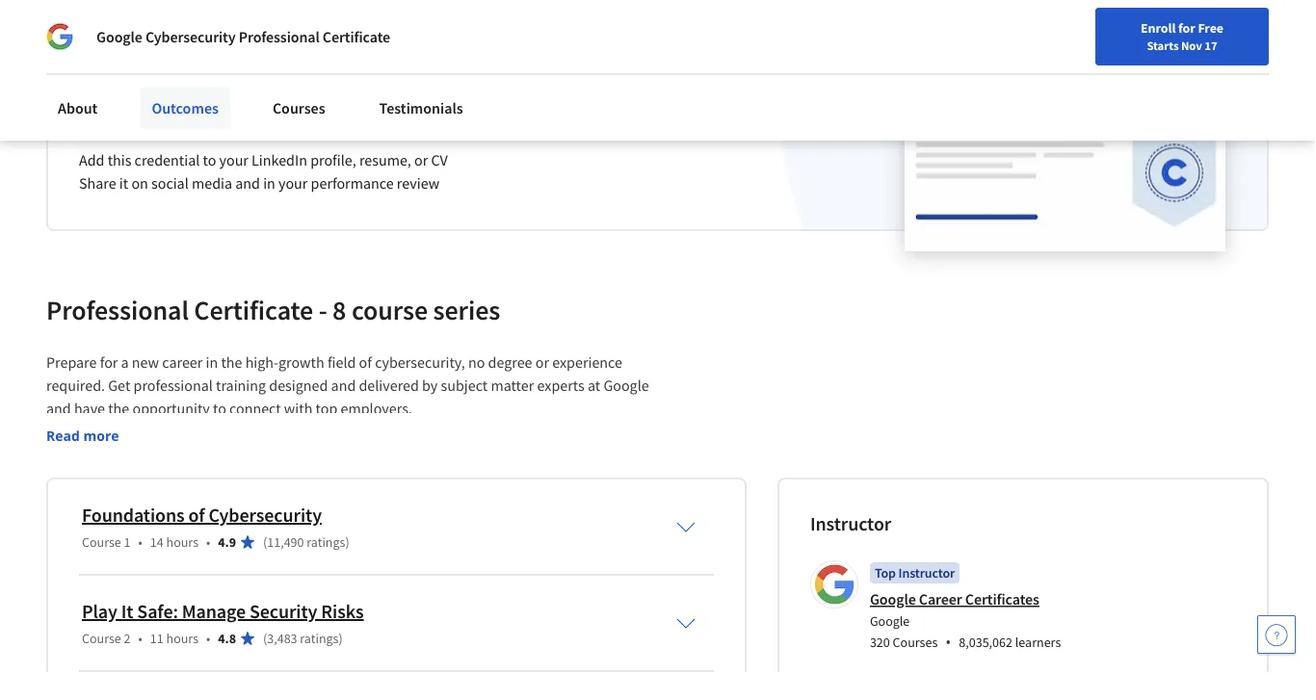 Task type: describe. For each thing, give the bounding box(es) containing it.
at
[[588, 376, 601, 395]]

have
[[74, 399, 105, 418]]

2 vertical spatial and
[[46, 399, 71, 418]]

experts
[[537, 376, 585, 395]]

a inside prepare for a new career in the high-growth field of cybersecurity, no degree or experience required. get professional training designed and delivered by subject matter experts at google and have the opportunity to connect with top employers. read more
[[121, 353, 129, 372]]

on
[[131, 173, 148, 193]]

top
[[875, 565, 896, 582]]

8,035,062
[[959, 634, 1013, 651]]

safe:
[[137, 600, 178, 624]]

14
[[150, 534, 164, 551]]

career
[[919, 590, 962, 610]]

foundations of cybersecurity
[[82, 504, 322, 528]]

0 vertical spatial your
[[219, 150, 249, 170]]

no
[[468, 353, 485, 372]]

connect
[[229, 399, 281, 418]]

learners
[[1015, 634, 1061, 651]]

1
[[124, 534, 131, 551]]

3,483
[[267, 630, 297, 648]]

subject
[[441, 376, 488, 395]]

ratings for foundations of cybersecurity
[[307, 534, 345, 551]]

security
[[250, 600, 317, 624]]

outcomes
[[152, 98, 219, 118]]

employers.
[[341, 399, 412, 418]]

designed
[[269, 376, 328, 395]]

free
[[1198, 19, 1224, 37]]

1 vertical spatial the
[[108, 399, 129, 418]]

1 horizontal spatial a
[[138, 99, 151, 133]]

earn a career certificate
[[79, 99, 350, 133]]

nov
[[1181, 38, 1202, 53]]

risks
[[321, 600, 364, 624]]

prepare
[[46, 353, 97, 372]]

profile,
[[310, 150, 356, 170]]

17
[[1205, 38, 1218, 53]]

courses link
[[261, 87, 337, 129]]

1 vertical spatial your
[[279, 173, 308, 193]]

for for enroll
[[1179, 19, 1196, 37]]

certificates
[[965, 590, 1040, 610]]

read
[[46, 427, 80, 445]]

google down top at the bottom of page
[[870, 590, 916, 610]]

• inside top instructor google career certificates google 320 courses • 8,035,062 learners
[[946, 632, 951, 652]]

( for cybersecurity
[[263, 534, 267, 551]]

google career certificates link
[[870, 590, 1040, 610]]

course 1 • 14 hours •
[[82, 534, 210, 551]]

opportunity
[[132, 399, 210, 418]]

google career certificates image
[[813, 564, 856, 606]]

testimonials link
[[368, 87, 475, 129]]

4.9
[[218, 534, 236, 551]]

this
[[108, 150, 131, 170]]

to inside the add this credential to your linkedin profile, resume, or cv share it on social media and in your performance review
[[203, 150, 216, 170]]

testimonials
[[379, 98, 463, 118]]

course
[[352, 293, 428, 327]]

help center image
[[1265, 623, 1288, 647]]

review
[[397, 173, 440, 193]]

professional
[[133, 376, 213, 395]]

1 vertical spatial cybersecurity
[[209, 504, 322, 528]]

more
[[83, 427, 119, 445]]

11
[[150, 630, 164, 648]]

4.8
[[218, 630, 236, 648]]

1 vertical spatial of
[[188, 504, 205, 528]]

• right "2"
[[138, 630, 142, 648]]

new
[[132, 353, 159, 372]]

0 horizontal spatial professional
[[46, 293, 189, 327]]

training
[[216, 376, 266, 395]]

320
[[870, 634, 890, 651]]

show notifications image
[[1110, 24, 1133, 47]]

• right 1
[[138, 534, 142, 551]]

enroll
[[1141, 19, 1176, 37]]

1 horizontal spatial the
[[221, 353, 242, 372]]

starts
[[1147, 38, 1179, 53]]

google inside prepare for a new career in the high-growth field of cybersecurity, no degree or experience required. get professional training designed and delivered by subject matter experts at google and have the opportunity to connect with top employers. read more
[[604, 376, 649, 395]]

8
[[333, 293, 346, 327]]

get
[[108, 376, 130, 395]]

manage
[[182, 600, 246, 624]]

0 vertical spatial cybersecurity
[[145, 27, 236, 46]]

performance
[[311, 173, 394, 193]]

top instructor google career certificates google 320 courses • 8,035,062 learners
[[870, 565, 1061, 652]]

course 2 • 11 hours •
[[82, 630, 210, 648]]

add this credential to your linkedin profile, resume, or cv share it on social media and in your performance review
[[79, 150, 448, 193]]

required.
[[46, 376, 105, 395]]

( 3,483 ratings )
[[263, 630, 343, 648]]

and inside the add this credential to your linkedin profile, resume, or cv share it on social media and in your performance review
[[235, 173, 260, 193]]

google right google image
[[96, 27, 142, 46]]

about
[[58, 98, 98, 118]]

enroll for free starts nov 17
[[1141, 19, 1224, 53]]

-
[[319, 293, 327, 327]]



Task type: locate. For each thing, give the bounding box(es) containing it.
0 vertical spatial certificate
[[323, 27, 390, 46]]

your
[[219, 150, 249, 170], [279, 173, 308, 193]]

media
[[192, 173, 232, 193]]

• left 4.8
[[206, 630, 210, 648]]

1 horizontal spatial )
[[345, 534, 349, 551]]

instructor up top at the bottom of page
[[810, 512, 892, 536]]

or inside prepare for a new career in the high-growth field of cybersecurity, no degree or experience required. get professional training designed and delivered by subject matter experts at google and have the opportunity to connect with top employers. read more
[[535, 353, 549, 372]]

1 horizontal spatial professional
[[239, 27, 320, 46]]

0 vertical spatial or
[[414, 150, 428, 170]]

courses up linkedin
[[273, 98, 325, 118]]

instructor
[[810, 512, 892, 536], [899, 565, 955, 582]]

)
[[345, 534, 349, 551], [339, 630, 343, 648]]

0 vertical spatial to
[[203, 150, 216, 170]]

hours for safe:
[[166, 630, 199, 648]]

degree
[[488, 353, 532, 372]]

by
[[422, 376, 438, 395]]

11,490
[[267, 534, 304, 551]]

about link
[[46, 87, 109, 129]]

1 vertical spatial or
[[535, 353, 549, 372]]

google right at
[[604, 376, 649, 395]]

ratings
[[307, 534, 345, 551], [300, 630, 339, 648]]

or
[[414, 150, 428, 170], [535, 353, 549, 372]]

outcomes link
[[140, 87, 230, 129]]

hours right 11
[[166, 630, 199, 648]]

delivered
[[359, 376, 419, 395]]

it
[[121, 600, 133, 624]]

matter
[[491, 376, 534, 395]]

for for prepare
[[100, 353, 118, 372]]

) down risks
[[339, 630, 343, 648]]

growth
[[279, 353, 324, 372]]

a left the new
[[121, 353, 129, 372]]

0 vertical spatial for
[[1179, 19, 1196, 37]]

cybersecurity
[[145, 27, 236, 46], [209, 504, 322, 528]]

1 course from the top
[[82, 534, 121, 551]]

0 vertical spatial course
[[82, 534, 121, 551]]

0 vertical spatial hours
[[166, 534, 199, 551]]

1 vertical spatial courses
[[893, 634, 938, 651]]

to
[[203, 150, 216, 170], [213, 399, 226, 418]]

and up read
[[46, 399, 71, 418]]

1 horizontal spatial certificate
[[323, 27, 390, 46]]

cybersecurity,
[[375, 353, 465, 372]]

0 vertical spatial ratings
[[307, 534, 345, 551]]

your down linkedin
[[279, 173, 308, 193]]

and
[[235, 173, 260, 193], [331, 376, 356, 395], [46, 399, 71, 418]]

play it safe: manage security risks
[[82, 600, 364, 624]]

1 vertical spatial career
[[162, 353, 203, 372]]

1 vertical spatial and
[[331, 376, 356, 395]]

( right "4.9"
[[263, 534, 267, 551]]

for inside prepare for a new career in the high-growth field of cybersecurity, no degree or experience required. get professional training designed and delivered by subject matter experts at google and have the opportunity to connect with top employers. read more
[[100, 353, 118, 372]]

0 horizontal spatial and
[[46, 399, 71, 418]]

course for play
[[82, 630, 121, 648]]

career inside prepare for a new career in the high-growth field of cybersecurity, no degree or experience required. get professional training designed and delivered by subject matter experts at google and have the opportunity to connect with top employers. read more
[[162, 353, 203, 372]]

0 horizontal spatial the
[[108, 399, 129, 418]]

2 course from the top
[[82, 630, 121, 648]]

in up training
[[206, 353, 218, 372]]

career up credential
[[157, 99, 229, 133]]

certificate
[[235, 99, 350, 133]]

0 vertical spatial a
[[138, 99, 151, 133]]

0 vertical spatial and
[[235, 173, 260, 193]]

0 horizontal spatial your
[[219, 150, 249, 170]]

) for foundations of cybersecurity
[[345, 534, 349, 551]]

0 horizontal spatial or
[[414, 150, 428, 170]]

0 horizontal spatial courses
[[273, 98, 325, 118]]

0 horizontal spatial instructor
[[810, 512, 892, 536]]

0 vertical spatial the
[[221, 353, 242, 372]]

or left cv
[[414, 150, 428, 170]]

professional up the new
[[46, 293, 189, 327]]

courses
[[273, 98, 325, 118], [893, 634, 938, 651]]

social
[[151, 173, 189, 193]]

the down get
[[108, 399, 129, 418]]

1 ( from the top
[[263, 534, 267, 551]]

it
[[119, 173, 128, 193]]

• left "4.9"
[[206, 534, 210, 551]]

coursera image
[[23, 16, 146, 46]]

1 horizontal spatial and
[[235, 173, 260, 193]]

1 vertical spatial certificate
[[194, 293, 313, 327]]

the up training
[[221, 353, 242, 372]]

0 vertical spatial courses
[[273, 98, 325, 118]]

0 horizontal spatial for
[[100, 353, 118, 372]]

1 vertical spatial to
[[213, 399, 226, 418]]

for up get
[[100, 353, 118, 372]]

1 horizontal spatial or
[[535, 353, 549, 372]]

google cybersecurity professional certificate
[[96, 27, 390, 46]]

google
[[96, 27, 142, 46], [604, 376, 649, 395], [870, 590, 916, 610], [870, 612, 910, 630]]

your up media
[[219, 150, 249, 170]]

0 vertical spatial career
[[157, 99, 229, 133]]

of right field
[[359, 353, 372, 372]]

ratings down risks
[[300, 630, 339, 648]]

for inside enroll for free starts nov 17
[[1179, 19, 1196, 37]]

experience
[[552, 353, 622, 372]]

0 horizontal spatial of
[[188, 504, 205, 528]]

) right the 11,490
[[345, 534, 349, 551]]

linkedin
[[252, 150, 307, 170]]

professional certificate - 8 course series
[[46, 293, 500, 327]]

of inside prepare for a new career in the high-growth field of cybersecurity, no degree or experience required. get professional training designed and delivered by subject matter experts at google and have the opportunity to connect with top employers. read more
[[359, 353, 372, 372]]

field
[[328, 353, 356, 372]]

to inside prepare for a new career in the high-growth field of cybersecurity, no degree or experience required. get professional training designed and delivered by subject matter experts at google and have the opportunity to connect with top employers. read more
[[213, 399, 226, 418]]

1 horizontal spatial courses
[[893, 634, 938, 651]]

course left "2"
[[82, 630, 121, 648]]

1 vertical spatial in
[[206, 353, 218, 372]]

1 hours from the top
[[166, 534, 199, 551]]

menu item
[[966, 19, 1090, 82]]

foundations of cybersecurity link
[[82, 504, 322, 528]]

for up nov
[[1179, 19, 1196, 37]]

certificate up courses link
[[323, 27, 390, 46]]

certificate
[[323, 27, 390, 46], [194, 293, 313, 327]]

0 vertical spatial in
[[263, 173, 275, 193]]

hours for cybersecurity
[[166, 534, 199, 551]]

or inside the add this credential to your linkedin profile, resume, or cv share it on social media and in your performance review
[[414, 150, 428, 170]]

0 horizontal spatial in
[[206, 353, 218, 372]]

and right media
[[235, 173, 260, 193]]

• left the 8,035,062
[[946, 632, 951, 652]]

share
[[79, 173, 116, 193]]

1 vertical spatial ratings
[[300, 630, 339, 648]]

1 horizontal spatial of
[[359, 353, 372, 372]]

hours right 14
[[166, 534, 199, 551]]

) for play it safe: manage security risks
[[339, 630, 343, 648]]

0 vertical spatial of
[[359, 353, 372, 372]]

a right earn
[[138, 99, 151, 133]]

0 horizontal spatial a
[[121, 353, 129, 372]]

earn
[[79, 99, 132, 133]]

1 horizontal spatial your
[[279, 173, 308, 193]]

a
[[138, 99, 151, 133], [121, 353, 129, 372]]

credential
[[135, 150, 200, 170]]

to up media
[[203, 150, 216, 170]]

play it safe: manage security risks link
[[82, 600, 364, 624]]

0 vertical spatial )
[[345, 534, 349, 551]]

instructor inside top instructor google career certificates google 320 courses • 8,035,062 learners
[[899, 565, 955, 582]]

ratings for play it safe: manage security risks
[[300, 630, 339, 648]]

2 horizontal spatial and
[[331, 376, 356, 395]]

1 vertical spatial hours
[[166, 630, 199, 648]]

1 horizontal spatial in
[[263, 173, 275, 193]]

certificate up high-
[[194, 293, 313, 327]]

courses right 320
[[893, 634, 938, 651]]

with
[[284, 399, 313, 418]]

to down training
[[213, 399, 226, 418]]

0 horizontal spatial certificate
[[194, 293, 313, 327]]

course for foundations
[[82, 534, 121, 551]]

professional up courses link
[[239, 27, 320, 46]]

1 horizontal spatial instructor
[[899, 565, 955, 582]]

resume,
[[359, 150, 411, 170]]

cv
[[431, 150, 448, 170]]

2 ( from the top
[[263, 630, 267, 648]]

0 horizontal spatial )
[[339, 630, 343, 648]]

google up 320
[[870, 612, 910, 630]]

0 vertical spatial professional
[[239, 27, 320, 46]]

1 vertical spatial )
[[339, 630, 343, 648]]

2 hours from the top
[[166, 630, 199, 648]]

or up experts
[[535, 353, 549, 372]]

1 vertical spatial course
[[82, 630, 121, 648]]

ratings right the 11,490
[[307, 534, 345, 551]]

play
[[82, 600, 117, 624]]

( 11,490 ratings )
[[263, 534, 349, 551]]

google image
[[46, 23, 73, 50]]

( for safe:
[[263, 630, 267, 648]]

high-
[[245, 353, 279, 372]]

in inside the add this credential to your linkedin profile, resume, or cv share it on social media and in your performance review
[[263, 173, 275, 193]]

1 horizontal spatial for
[[1179, 19, 1196, 37]]

top
[[316, 399, 338, 418]]

instructor up "career"
[[899, 565, 955, 582]]

2
[[124, 630, 131, 648]]

read more button
[[46, 426, 119, 446]]

prepare for a new career in the high-growth field of cybersecurity, no degree or experience required. get professional training designed and delivered by subject matter experts at google and have the opportunity to connect with top employers. read more
[[46, 353, 652, 445]]

1 vertical spatial (
[[263, 630, 267, 648]]

series
[[433, 293, 500, 327]]

courses inside top instructor google career certificates google 320 courses • 8,035,062 learners
[[893, 634, 938, 651]]

in down linkedin
[[263, 173, 275, 193]]

1 vertical spatial professional
[[46, 293, 189, 327]]

•
[[138, 534, 142, 551], [206, 534, 210, 551], [138, 630, 142, 648], [206, 630, 210, 648], [946, 632, 951, 652]]

of
[[359, 353, 372, 372], [188, 504, 205, 528]]

1 vertical spatial a
[[121, 353, 129, 372]]

for
[[1179, 19, 1196, 37], [100, 353, 118, 372]]

course left 1
[[82, 534, 121, 551]]

in inside prepare for a new career in the high-growth field of cybersecurity, no degree or experience required. get professional training designed and delivered by subject matter experts at google and have the opportunity to connect with top employers. read more
[[206, 353, 218, 372]]

( down security on the left
[[263, 630, 267, 648]]

of up the course 1 • 14 hours •
[[188, 504, 205, 528]]

foundations
[[82, 504, 185, 528]]

1 vertical spatial instructor
[[899, 565, 955, 582]]

add
[[79, 150, 105, 170]]

coursera career certificate image
[[905, 45, 1226, 251]]

and down field
[[331, 376, 356, 395]]

cybersecurity up the 11,490
[[209, 504, 322, 528]]

hours
[[166, 534, 199, 551], [166, 630, 199, 648]]

cybersecurity up outcomes
[[145, 27, 236, 46]]

career up professional
[[162, 353, 203, 372]]

0 vertical spatial instructor
[[810, 512, 892, 536]]

1 vertical spatial for
[[100, 353, 118, 372]]

None search field
[[275, 12, 554, 51]]

0 vertical spatial (
[[263, 534, 267, 551]]



Task type: vqa. For each thing, say whether or not it's contained in the screenshot.
ENROLL FOR FREE STARTS NOV 17
yes



